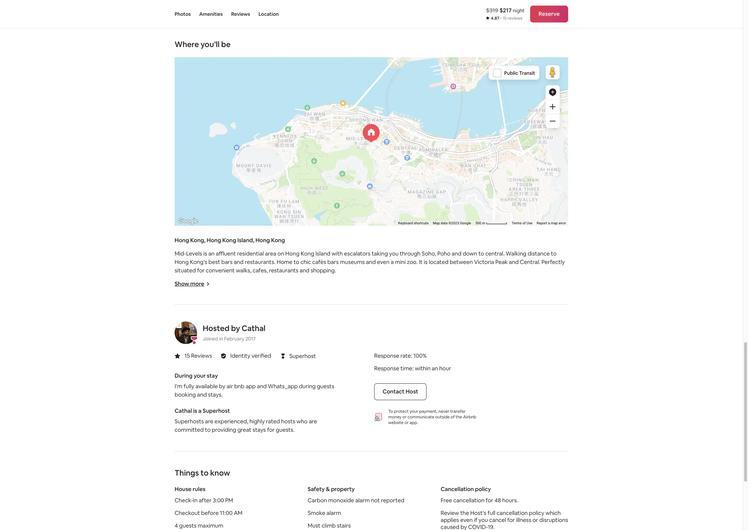 Task type: locate. For each thing, give the bounding box(es) containing it.
for down rated
[[267, 427, 275, 434]]

it
[[419, 259, 423, 266]]

night
[[513, 7, 525, 14]]

and down taking
[[366, 259, 376, 266]]

to
[[479, 250, 484, 258], [551, 250, 557, 258], [294, 259, 299, 266], [205, 427, 211, 434], [201, 469, 209, 479]]

0 horizontal spatial by
[[219, 383, 225, 391]]

kong up chic
[[301, 250, 314, 258]]

committed
[[175, 427, 204, 434]]

is right it
[[424, 259, 428, 266]]

0 horizontal spatial cathal
[[175, 408, 192, 415]]

location button
[[259, 0, 279, 28]]

1 horizontal spatial in
[[219, 336, 223, 343]]

1 vertical spatial even
[[460, 517, 473, 525]]

2 horizontal spatial by
[[461, 524, 467, 531]]

0 vertical spatial superhost
[[289, 353, 316, 360]]

0 horizontal spatial policy
[[475, 486, 491, 494]]

to left chic
[[294, 259, 299, 266]]

0 horizontal spatial bars
[[221, 259, 233, 266]]

100%
[[414, 353, 427, 360]]

1 vertical spatial by
[[219, 383, 225, 391]]

a up superhosts
[[198, 408, 202, 415]]

is up superhosts
[[193, 408, 197, 415]]

of inside to protect your payment, never transfer money or communicate outside of the airbnb website or app.
[[451, 415, 455, 421]]

between
[[450, 259, 473, 266]]

cancellation
[[441, 486, 474, 494]]

cathal up 2017
[[242, 324, 266, 334]]

1 vertical spatial 15
[[185, 353, 190, 360]]

1 vertical spatial of
[[451, 415, 455, 421]]

by left air
[[219, 383, 225, 391]]

0 horizontal spatial an
[[208, 250, 215, 258]]

1 vertical spatial your
[[410, 409, 418, 415]]

response down response rate : 100%
[[374, 365, 399, 373]]

are up providing
[[205, 418, 213, 426]]

response left rate
[[374, 353, 399, 360]]

checkout before 11:00 am
[[175, 510, 243, 518]]

to
[[388, 409, 393, 415]]

contact host link
[[374, 384, 427, 401]]

even left if at the bottom of the page
[[460, 517, 473, 525]]

1 vertical spatial is
[[424, 259, 428, 266]]

public
[[504, 70, 518, 76]]

or left the app.
[[405, 421, 409, 426]]

1 vertical spatial in
[[193, 498, 198, 505]]

poho
[[438, 250, 451, 258]]

know
[[210, 469, 230, 479]]

bars down affluent
[[221, 259, 233, 266]]

0 horizontal spatial of
[[451, 415, 455, 421]]

app.
[[410, 421, 418, 426]]

hong kong, hong kong island, hong kong
[[175, 237, 285, 244]]

1 horizontal spatial by
[[231, 324, 240, 334]]

is up kong's
[[203, 250, 207, 258]]

: for response rate
[[411, 353, 412, 360]]

cancellation down cancellation policy
[[453, 498, 485, 505]]

contact
[[383, 389, 405, 396]]

the left the airbnb
[[456, 415, 462, 421]]

with
[[332, 250, 343, 258]]

1 horizontal spatial you
[[479, 517, 488, 525]]

1 horizontal spatial bars
[[328, 259, 339, 266]]

you inside mid-levels is an affluent residential area on hong kong island with escalators taking you through soho, poho and down to central. walking distance to hong kong's best bars and restaurants. home to chic cafès bars museums and even a mini zoo. it is located between victoria peak and central. perfectly situated for convenient walks, cafes, restaurants and shopping.
[[389, 250, 399, 258]]

island,
[[237, 237, 254, 244]]

cathal inside hosted by cathal joined in february 2017
[[242, 324, 266, 334]]

2 vertical spatial is
[[193, 408, 197, 415]]

contact host
[[383, 389, 418, 396]]

smoke alarm
[[308, 510, 341, 518]]

a inside cathal is a superhost superhosts are experienced, highly rated hosts who are committed to providing great stays for guests.
[[198, 408, 202, 415]]

in right joined
[[219, 336, 223, 343]]

things
[[175, 469, 199, 479]]

in left "after"
[[193, 498, 198, 505]]

: left 100%
[[411, 353, 412, 360]]

of right outside
[[451, 415, 455, 421]]

and up walks,
[[234, 259, 244, 266]]

for left illness
[[507, 517, 515, 525]]

1 vertical spatial response
[[374, 365, 399, 373]]

: left within
[[412, 365, 414, 373]]

host's
[[470, 510, 487, 518]]

peak
[[496, 259, 508, 266]]

0 horizontal spatial even
[[377, 259, 390, 266]]

best
[[209, 259, 220, 266]]

2 horizontal spatial a
[[548, 222, 550, 225]]

google
[[460, 222, 471, 225]]

superhost right 󰀃
[[289, 353, 316, 360]]

cancel
[[489, 517, 506, 525]]

0 vertical spatial reviews
[[231, 11, 250, 17]]

11:00
[[220, 510, 233, 518]]

0 vertical spatial an
[[208, 250, 215, 258]]

restaurants
[[269, 267, 298, 275]]

and up between
[[452, 250, 462, 258]]

1 vertical spatial policy
[[529, 510, 545, 518]]

15 right ·
[[503, 15, 507, 21]]

1 vertical spatial a
[[391, 259, 394, 266]]

cancellation down hours.
[[497, 510, 528, 518]]

0 vertical spatial alarm
[[355, 498, 370, 505]]

smoke
[[308, 510, 325, 518]]

2 vertical spatial by
[[461, 524, 467, 531]]

guests
[[317, 383, 334, 391], [179, 523, 197, 530]]

15 up the during
[[185, 353, 190, 360]]

free cancellation for 48 hours.
[[441, 498, 518, 505]]

mid-levels is an affluent residential area on hong kong island with escalators taking you through soho, poho and down to central. walking distance to hong kong's best bars and restaurants. home to chic cafès bars museums and even a mini zoo. it is located between victoria peak and central. perfectly situated for convenient walks, cafes, restaurants and shopping.
[[175, 250, 565, 275]]

a
[[548, 222, 550, 225], [391, 259, 394, 266], [198, 408, 202, 415]]

rated
[[266, 418, 280, 426]]

bnb
[[234, 383, 245, 391]]

superhost down stays.
[[203, 408, 230, 415]]

or for to
[[405, 421, 409, 426]]

even inside review the host's full cancellation policy which applies even if you cancel for illness or disruptions caused by covid-19.
[[460, 517, 473, 525]]

verified
[[252, 353, 271, 360]]

alarm up must climb stairs
[[327, 510, 341, 518]]

before
[[201, 510, 219, 518]]

0 horizontal spatial your
[[194, 373, 206, 380]]

you right if at the bottom of the page
[[479, 517, 488, 525]]

report a map error
[[537, 222, 566, 225]]

1 horizontal spatial guests
[[317, 383, 334, 391]]

your stay location, map pin image
[[363, 124, 380, 142]]

stairs
[[337, 523, 351, 530]]

0 vertical spatial your
[[194, 373, 206, 380]]

escalators
[[344, 250, 371, 258]]

in
[[219, 336, 223, 343], [193, 498, 198, 505]]

your inside during your stay i'm fully available by air bnb app and whats_app during guests booking and stays.
[[194, 373, 206, 380]]

a left mini
[[391, 259, 394, 266]]

0 horizontal spatial guests
[[179, 523, 197, 530]]

1 horizontal spatial cancellation
[[497, 510, 528, 518]]

1 vertical spatial guests
[[179, 523, 197, 530]]

through
[[400, 250, 421, 258]]

an left 'hour'
[[432, 365, 438, 373]]

or right money
[[403, 415, 407, 421]]

0 horizontal spatial 15
[[185, 353, 190, 360]]

guests right 4
[[179, 523, 197, 530]]

by inside review the host's full cancellation policy which applies even if you cancel for illness or disruptions caused by covid-19.
[[461, 524, 467, 531]]

for
[[197, 267, 205, 275], [267, 427, 275, 434], [486, 498, 493, 505], [507, 517, 515, 525]]

are right the 'who'
[[309, 418, 317, 426]]

1 horizontal spatial even
[[460, 517, 473, 525]]

1 vertical spatial reviews
[[191, 353, 212, 360]]

1 horizontal spatial cathal
[[242, 324, 266, 334]]

you up mini
[[389, 250, 399, 258]]

the left if at the bottom of the page
[[460, 510, 469, 518]]

even inside mid-levels is an affluent residential area on hong kong island with escalators taking you through soho, poho and down to central. walking distance to hong kong's best bars and restaurants. home to chic cafès bars museums and even a mini zoo. it is located between victoria peak and central. perfectly situated for convenient walks, cafes, restaurants and shopping.
[[377, 259, 390, 266]]

kong,
[[190, 237, 206, 244]]

house rules
[[175, 486, 206, 494]]

1 horizontal spatial 15
[[503, 15, 507, 21]]

in inside hosted by cathal joined in february 2017
[[219, 336, 223, 343]]

cancellation
[[453, 498, 485, 505], [497, 510, 528, 518]]

of left the use
[[523, 222, 526, 225]]

to left providing
[[205, 427, 211, 434]]

0 vertical spatial the
[[456, 415, 462, 421]]

0 vertical spatial even
[[377, 259, 390, 266]]

0 horizontal spatial is
[[193, 408, 197, 415]]

1 horizontal spatial are
[[309, 418, 317, 426]]

bars
[[221, 259, 233, 266], [328, 259, 339, 266]]

0 horizontal spatial superhost
[[203, 408, 230, 415]]

hong up mid-
[[175, 237, 189, 244]]

is
[[203, 250, 207, 258], [424, 259, 428, 266], [193, 408, 197, 415]]

alarm
[[355, 498, 370, 505], [327, 510, 341, 518]]

2 response from the top
[[374, 365, 399, 373]]

cathal up superhosts
[[175, 408, 192, 415]]

identity
[[230, 353, 250, 360]]

maximum
[[198, 523, 223, 530]]

cathal is a superhost. learn more about cathal. image
[[175, 322, 197, 345], [175, 322, 197, 345]]

1 horizontal spatial of
[[523, 222, 526, 225]]

1 vertical spatial you
[[479, 517, 488, 525]]

full
[[488, 510, 496, 518]]

climb
[[322, 523, 336, 530]]

0 horizontal spatial are
[[205, 418, 213, 426]]

0 horizontal spatial a
[[198, 408, 202, 415]]

reviews left 'location'
[[231, 11, 250, 17]]

terms of use
[[512, 222, 533, 225]]

caused
[[441, 524, 459, 531]]

0 vertical spatial response
[[374, 353, 399, 360]]

1 horizontal spatial a
[[391, 259, 394, 266]]

0 horizontal spatial reviews
[[191, 353, 212, 360]]

1 horizontal spatial policy
[[529, 510, 545, 518]]

guests inside during your stay i'm fully available by air bnb app and whats_app during guests booking and stays.
[[317, 383, 334, 391]]

an inside mid-levels is an affluent residential area on hong kong island with escalators taking you through soho, poho and down to central. walking distance to hong kong's best bars and restaurants. home to chic cafès bars museums and even a mini zoo. it is located between victoria peak and central. perfectly situated for convenient walks, cafes, restaurants and shopping.
[[208, 250, 215, 258]]

safety
[[308, 486, 325, 494]]

0 horizontal spatial you
[[389, 250, 399, 258]]

show
[[175, 281, 189, 288]]

website
[[388, 421, 404, 426]]

money
[[388, 415, 402, 421]]

2 horizontal spatial kong
[[301, 250, 314, 258]]

even down taking
[[377, 259, 390, 266]]

1 vertical spatial an
[[432, 365, 438, 373]]

0 vertical spatial guests
[[317, 383, 334, 391]]

2 bars from the left
[[328, 259, 339, 266]]

0 vertical spatial you
[[389, 250, 399, 258]]

by left if at the bottom of the page
[[461, 524, 467, 531]]

1 vertical spatial cathal
[[175, 408, 192, 415]]

1 horizontal spatial your
[[410, 409, 418, 415]]

policy up free cancellation for 48 hours.
[[475, 486, 491, 494]]

a left map
[[548, 222, 550, 225]]

1 vertical spatial superhost
[[203, 408, 230, 415]]

zoom out image
[[550, 119, 556, 124]]

2017
[[245, 336, 256, 343]]

0 vertical spatial :
[[411, 353, 412, 360]]

convenient
[[206, 267, 235, 275]]

kong's
[[190, 259, 207, 266]]

for inside cathal is a superhost superhosts are experienced, highly rated hosts who are committed to providing great stays for guests.
[[267, 427, 275, 434]]

amenities button
[[199, 0, 223, 28]]

1 response from the top
[[374, 353, 399, 360]]

0 vertical spatial is
[[203, 250, 207, 258]]

or inside review the host's full cancellation policy which applies even if you cancel for illness or disruptions caused by covid-19.
[[533, 517, 538, 525]]

walking
[[506, 250, 527, 258]]

3:00
[[213, 498, 224, 505]]

2 vertical spatial a
[[198, 408, 202, 415]]

: for response time
[[412, 365, 414, 373]]

or right illness
[[533, 517, 538, 525]]

alarm left not
[[355, 498, 370, 505]]

terms of use link
[[512, 222, 533, 225]]

1 vertical spatial cancellation
[[497, 510, 528, 518]]

situated
[[175, 267, 196, 275]]

the inside review the host's full cancellation policy which applies even if you cancel for illness or disruptions caused by covid-19.
[[460, 510, 469, 518]]

0 horizontal spatial cancellation
[[453, 498, 485, 505]]

by up february
[[231, 324, 240, 334]]

rate
[[401, 353, 411, 360]]

check-
[[175, 498, 193, 505]]

2 horizontal spatial is
[[424, 259, 428, 266]]

1 horizontal spatial an
[[432, 365, 438, 373]]

guests right during
[[317, 383, 334, 391]]

your inside to protect your payment, never transfer money or communicate outside of the airbnb website or app.
[[410, 409, 418, 415]]

0 vertical spatial by
[[231, 324, 240, 334]]

central.
[[520, 259, 540, 266]]

0 vertical spatial cathal
[[242, 324, 266, 334]]

kong up affluent
[[222, 237, 236, 244]]

your up the available
[[194, 373, 206, 380]]

kong up on
[[271, 237, 285, 244]]

0 vertical spatial in
[[219, 336, 223, 343]]

0 horizontal spatial alarm
[[327, 510, 341, 518]]

bars down "with"
[[328, 259, 339, 266]]

0 vertical spatial of
[[523, 222, 526, 225]]

for down kong's
[[197, 267, 205, 275]]

shortcuts
[[414, 222, 429, 225]]

reserve
[[539, 10, 560, 18]]

your up the app.
[[410, 409, 418, 415]]

1 vertical spatial :
[[412, 365, 414, 373]]

an up best
[[208, 250, 215, 258]]

reviews down joined
[[191, 353, 212, 360]]

0 vertical spatial a
[[548, 222, 550, 225]]

is inside cathal is a superhost superhosts are experienced, highly rated hosts who are committed to providing great stays for guests.
[[193, 408, 197, 415]]

report
[[537, 222, 547, 225]]

affluent
[[216, 250, 236, 258]]

carbon monoxide alarm not reported
[[308, 498, 405, 505]]

1 vertical spatial the
[[460, 510, 469, 518]]

transfer
[[450, 409, 466, 415]]

cancellation inside review the host's full cancellation policy which applies even if you cancel for illness or disruptions caused by covid-19.
[[497, 510, 528, 518]]

check-in after 3:00 pm
[[175, 498, 233, 505]]

protect
[[394, 409, 409, 415]]

policy left which
[[529, 510, 545, 518]]



Task type: describe. For each thing, give the bounding box(es) containing it.
©2023
[[449, 222, 459, 225]]

1 horizontal spatial reviews
[[231, 11, 250, 17]]

area
[[265, 250, 276, 258]]

map
[[433, 222, 440, 225]]

2 are from the left
[[309, 418, 317, 426]]

amenities
[[199, 11, 223, 17]]

response for response rate
[[374, 353, 399, 360]]

1 vertical spatial alarm
[[327, 510, 341, 518]]

zoom in image
[[550, 104, 556, 110]]

1 bars from the left
[[221, 259, 233, 266]]

1 horizontal spatial kong
[[271, 237, 285, 244]]

0 horizontal spatial in
[[193, 498, 198, 505]]

perfectly
[[542, 259, 565, 266]]

things to know
[[175, 469, 230, 479]]

applies
[[441, 517, 459, 525]]

superhost inside cathal is a superhost superhosts are experienced, highly rated hosts who are committed to providing great stays for guests.
[[203, 408, 230, 415]]

app
[[246, 383, 256, 391]]

central.
[[485, 250, 505, 258]]

during
[[299, 383, 316, 391]]

house
[[175, 486, 192, 494]]

0 horizontal spatial kong
[[222, 237, 236, 244]]

drag pegman onto the map to open street view image
[[546, 66, 560, 80]]

outside
[[435, 415, 450, 421]]

1 horizontal spatial alarm
[[355, 498, 370, 505]]

19.
[[488, 524, 495, 531]]

1 are from the left
[[205, 418, 213, 426]]

the inside to protect your payment, never transfer money or communicate outside of the airbnb website or app.
[[456, 415, 462, 421]]

chic
[[301, 259, 311, 266]]

response rate : 100%
[[374, 353, 427, 360]]

experienced,
[[215, 418, 248, 426]]

host
[[406, 389, 418, 396]]

cathal inside cathal is a superhost superhosts are experienced, highly rated hosts who are committed to providing great stays for guests.
[[175, 408, 192, 415]]

show more
[[175, 281, 204, 288]]

disruptions
[[540, 517, 568, 525]]

be
[[221, 40, 231, 49]]

review
[[441, 510, 459, 518]]

monoxide
[[328, 498, 354, 505]]

identity verified
[[230, 353, 271, 360]]

reviews button
[[231, 0, 250, 28]]

terms
[[512, 222, 522, 225]]

hosted
[[203, 324, 230, 334]]

for left 48
[[486, 498, 493, 505]]

superhosts
[[175, 418, 204, 426]]

show more button
[[175, 281, 210, 288]]

add a place to the map image
[[549, 88, 557, 97]]

hong up home at left
[[285, 250, 300, 258]]

hong up area
[[256, 237, 270, 244]]

cathal is a superhost superhosts are experienced, highly rated hosts who are committed to providing great stays for guests.
[[175, 408, 317, 434]]

by inside during your stay i'm fully available by air bnb app and whats_app during guests booking and stays.
[[219, 383, 225, 391]]

cancellation policy
[[441, 486, 491, 494]]

and right app
[[257, 383, 267, 391]]

4 guests maximum
[[175, 523, 223, 530]]

transit
[[519, 70, 535, 76]]

hong right kong,
[[207, 237, 221, 244]]

within
[[415, 365, 431, 373]]

use
[[527, 222, 533, 225]]

google image
[[176, 217, 200, 226]]

0 vertical spatial policy
[[475, 486, 491, 494]]

for inside mid-levels is an affluent residential area on hong kong island with escalators taking you through soho, poho and down to central. walking distance to hong kong's best bars and restaurants. home to chic cafès bars museums and even a mini zoo. it is located between victoria peak and central. perfectly situated for convenient walks, cafes, restaurants and shopping.
[[197, 267, 205, 275]]

policy inside review the host's full cancellation policy which applies even if you cancel for illness or disruptions caused by covid-19.
[[529, 510, 545, 518]]

pm
[[225, 498, 233, 505]]

if
[[474, 517, 477, 525]]

hosted by cathal joined in february 2017
[[203, 324, 266, 343]]

who
[[297, 418, 308, 426]]

to up perfectly
[[551, 250, 557, 258]]

museums
[[340, 259, 365, 266]]

where you'll be
[[175, 40, 231, 49]]

$319 $217 night
[[486, 7, 525, 14]]

hong down mid-
[[175, 259, 189, 266]]

for inside review the host's full cancellation policy which applies even if you cancel for illness or disruptions caused by covid-19.
[[507, 517, 515, 525]]

by inside hosted by cathal joined in february 2017
[[231, 324, 240, 334]]

property
[[331, 486, 355, 494]]

stays
[[253, 427, 266, 434]]

0 vertical spatial 15
[[503, 15, 507, 21]]

hours.
[[502, 498, 518, 505]]

rules
[[193, 486, 206, 494]]

4.87 · 15 reviews
[[491, 15, 523, 21]]

$319
[[486, 7, 499, 14]]

a inside mid-levels is an affluent residential area on hong kong island with escalators taking you through soho, poho and down to central. walking distance to hong kong's best bars and restaurants. home to chic cafès bars museums and even a mini zoo. it is located between victoria peak and central. perfectly situated for convenient walks, cafes, restaurants and shopping.
[[391, 259, 394, 266]]

hour
[[439, 365, 451, 373]]

i'm
[[175, 383, 182, 391]]

to left "know"
[[201, 469, 209, 479]]

and down 'walking' in the right top of the page
[[509, 259, 519, 266]]

you inside review the host's full cancellation policy which applies even if you cancel for illness or disruptions caused by covid-19.
[[479, 517, 488, 525]]

to inside cathal is a superhost superhosts are experienced, highly rated hosts who are committed to providing great stays for guests.
[[205, 427, 211, 434]]

safety & property
[[308, 486, 355, 494]]

whats_app
[[268, 383, 298, 391]]

to up victoria
[[479, 250, 484, 258]]

google map
showing 11 points of interest. region
[[91, 21, 631, 290]]

carbon
[[308, 498, 327, 505]]

cafes,
[[253, 267, 268, 275]]

highly
[[250, 418, 265, 426]]

1 horizontal spatial superhost
[[289, 353, 316, 360]]

and down the available
[[197, 392, 207, 399]]

mini
[[395, 259, 406, 266]]

or for review
[[533, 517, 538, 525]]

and down chic
[[300, 267, 309, 275]]

reviews
[[508, 15, 523, 21]]

·
[[500, 15, 501, 21]]

after
[[199, 498, 212, 505]]

free
[[441, 498, 452, 505]]

500 m
[[476, 222, 486, 225]]

great
[[237, 427, 251, 434]]

1 horizontal spatial is
[[203, 250, 207, 258]]

walks,
[[236, 267, 251, 275]]

public transit
[[504, 70, 535, 76]]

data
[[441, 222, 448, 225]]

0 vertical spatial cancellation
[[453, 498, 485, 505]]

photos button
[[175, 0, 191, 28]]

communicate
[[408, 415, 434, 421]]

victoria
[[474, 259, 494, 266]]

to protect your payment, never transfer money or communicate outside of the airbnb website or app.
[[388, 409, 476, 426]]

guests.
[[276, 427, 295, 434]]

keyboard shortcuts
[[398, 222, 429, 225]]

48
[[495, 498, 501, 505]]

available
[[196, 383, 218, 391]]

kong inside mid-levels is an affluent residential area on hong kong island with escalators taking you through soho, poho and down to central. walking distance to hong kong's best bars and restaurants. home to chic cafès bars museums and even a mini zoo. it is located between victoria peak and central. perfectly situated for convenient walks, cafes, restaurants and shopping.
[[301, 250, 314, 258]]

reported
[[381, 498, 405, 505]]

shopping.
[[311, 267, 336, 275]]

located
[[429, 259, 449, 266]]

response for response time
[[374, 365, 399, 373]]

where
[[175, 40, 199, 49]]



Task type: vqa. For each thing, say whether or not it's contained in the screenshot.
Payouts corresponding to Completed Payouts
no



